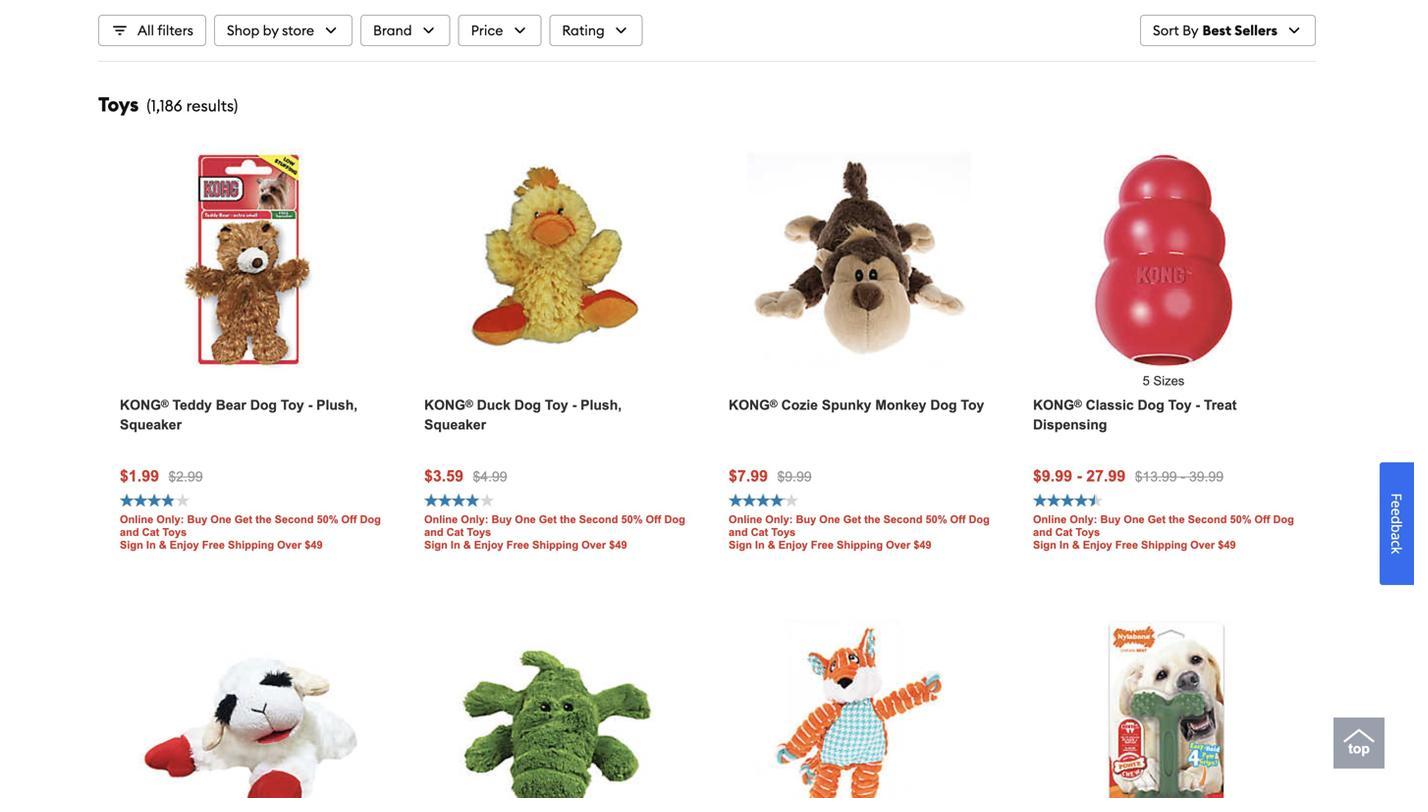 Task type: vqa. For each thing, say whether or not it's contained in the screenshot.
$9.99 in $7.99 $9.99
yes



Task type: describe. For each thing, give the bounding box(es) containing it.
brand
[[373, 22, 412, 39]]

- inside the $9.99 - 27.99 $13.99 - 39.99
[[1181, 469, 1185, 484]]

the for $2.99
[[255, 513, 272, 526]]

in for $7.99
[[755, 539, 765, 551]]

toy inside duck dog toy - plush, squeaker
[[545, 397, 568, 413]]

nylabone® durachew® power chew easy-hold dental chew dog toy - bacon flavor image
[[1052, 620, 1276, 798]]

f
[[1388, 493, 1406, 500]]

and for $7.99
[[729, 526, 748, 538]]

kong for $9.99
[[1033, 397, 1074, 413]]

sellers
[[1234, 22, 1278, 39]]

5 sizes
[[1143, 373, 1185, 388]]

toy inside classic dog toy - treat dispensing
[[1168, 397, 1192, 413]]

kong ® for $9.99
[[1033, 397, 1082, 413]]

1 e from the top
[[1388, 500, 1406, 508]]

second for -
[[1188, 513, 1227, 526]]

shop by store button
[[214, 15, 353, 46]]

dog inside duck dog toy - plush, squeaker
[[514, 397, 541, 413]]

squeaker inside duck dog toy - plush, squeaker
[[424, 417, 486, 432]]

toys (1,186 results)
[[98, 92, 238, 117]]

dispensing
[[1033, 417, 1107, 432]]

only: for $9.99
[[765, 513, 793, 526]]

kong ® for $3.59
[[424, 397, 473, 413]]

and for $9.99
[[1033, 526, 1052, 538]]

one for $9.99
[[819, 513, 840, 526]]

1 horizontal spatial $9.99
[[1033, 467, 1072, 485]]

cat for $3.59
[[446, 526, 464, 538]]

sizes
[[1153, 373, 1185, 388]]

all filters button
[[98, 15, 206, 46]]

toys for $3.59
[[467, 526, 491, 538]]

shipping for $4.99
[[532, 539, 578, 551]]

cozie
[[781, 397, 818, 413]]

kong ® for $1.99
[[120, 397, 169, 413]]

the for $9.99
[[864, 513, 880, 526]]

shop by store
[[227, 22, 314, 39]]

free for $4.99
[[506, 539, 529, 551]]

treat
[[1204, 397, 1237, 413]]

classic
[[1086, 397, 1134, 413]]

one for $2.99
[[210, 513, 231, 526]]

off for $2.99
[[341, 513, 357, 526]]

results)
[[186, 96, 238, 116]]

39.99
[[1189, 469, 1224, 484]]

enjoy for $9.99
[[778, 539, 808, 551]]

and for $1.99
[[120, 526, 139, 538]]

get for $4.99
[[539, 513, 557, 526]]

kong ® cozie spunky monkey dog toy
[[729, 397, 984, 413]]

online only: buy one get the second 50% off dog and cat toys sign in & enjoy free shipping over $49 for $4.99
[[424, 513, 685, 551]]

$9.99 - 27.99 $13.99 - 39.99
[[1033, 467, 1224, 485]]

by for sort
[[1182, 22, 1199, 39]]

brand button
[[360, 15, 450, 46]]

d
[[1388, 516, 1406, 524]]

$7.99
[[729, 467, 768, 485]]

rating button
[[549, 15, 643, 46]]

over for -
[[1190, 539, 1215, 551]]

dog inside teddy bear dog toy - plush, squeaker
[[250, 397, 277, 413]]

plush, inside duck dog toy - plush, squeaker
[[580, 397, 622, 413]]

$4.99
[[473, 469, 507, 484]]

online only: buy one get the second 50% off dog and cat toys sign in & enjoy free shipping over $49 for $2.99
[[120, 513, 381, 551]]

in for $9.99
[[1059, 539, 1069, 551]]

all filters
[[137, 22, 193, 39]]

50% for $9.99
[[925, 513, 947, 526]]

second for $4.99
[[579, 513, 618, 526]]

the for $4.99
[[560, 513, 576, 526]]

$9.99 inside '$7.99 $9.99'
[[777, 469, 812, 484]]

classic dog toy - treat dispensing
[[1033, 397, 1237, 432]]

cat for $9.99
[[1055, 526, 1073, 538]]

filters
[[157, 22, 193, 39]]

3 toy from the left
[[961, 397, 984, 413]]

off for $4.99
[[646, 513, 661, 526]]

free for $2.99
[[202, 539, 225, 551]]

in for $3.59
[[451, 539, 460, 551]]

50% for $2.99
[[317, 513, 338, 526]]

in for $1.99
[[146, 539, 156, 551]]

c
[[1388, 540, 1406, 547]]

free for $9.99
[[811, 539, 834, 551]]

bear
[[216, 397, 246, 413]]

one for $4.99
[[515, 513, 536, 526]]

$3.59 $4.99
[[424, 467, 507, 485]]

spunky
[[822, 397, 871, 413]]

k
[[1388, 547, 1406, 554]]

® for $7.99
[[770, 398, 777, 410]]

teddy
[[172, 397, 212, 413]]

$1.99 $2.99
[[120, 467, 203, 485]]

squeaker inside teddy bear dog toy - plush, squeaker
[[120, 417, 182, 432]]

b
[[1388, 524, 1406, 533]]

buy for $4.99
[[491, 513, 512, 526]]

enjoy for $4.99
[[474, 539, 503, 551]]

back to top image
[[1343, 721, 1375, 752]]

a
[[1388, 533, 1406, 540]]

buy for $2.99
[[187, 513, 207, 526]]

$7.99 $9.99
[[729, 467, 812, 485]]

multipet® lamb chop dog toy - squeaker, plush image
[[138, 620, 362, 798]]

sign for $9.99 - 27.99
[[1033, 539, 1056, 551]]

plush, inside teddy bear dog toy - plush, squeaker
[[316, 397, 358, 413]]



Task type: locate. For each thing, give the bounding box(es) containing it.
1 horizontal spatial by
[[1182, 22, 1199, 39]]

2 shipping from the left
[[532, 539, 578, 551]]

only: down '$7.99 $9.99'
[[765, 513, 793, 526]]

50% for -
[[1230, 513, 1252, 526]]

4 get from the left
[[1148, 513, 1166, 526]]

2 cat from the left
[[446, 526, 464, 538]]

2 $49 from the left
[[609, 539, 627, 551]]

- inside teddy bear dog toy - plush, squeaker
[[308, 397, 313, 413]]

2 ® from the left
[[465, 398, 473, 410]]

4 toy from the left
[[1168, 397, 1192, 413]]

® for $9.99
[[1074, 398, 1082, 410]]

1 off from the left
[[341, 513, 357, 526]]

1 horizontal spatial squeaker
[[424, 417, 486, 432]]

2 one from the left
[[515, 513, 536, 526]]

buy down 27.99
[[1100, 513, 1121, 526]]

online for $3.59
[[424, 513, 458, 526]]

- right "duck" on the left
[[572, 397, 577, 413]]

(1,186
[[147, 96, 182, 116]]

2 50% from the left
[[621, 513, 643, 526]]

best
[[1202, 22, 1231, 39]]

0 horizontal spatial by
[[263, 22, 279, 39]]

0 horizontal spatial $9.99
[[777, 469, 812, 484]]

3 over from the left
[[886, 539, 910, 551]]

cat
[[142, 526, 159, 538], [446, 526, 464, 538], [751, 526, 768, 538], [1055, 526, 1073, 538]]

® left "duck" on the left
[[465, 398, 473, 410]]

1 sign from the left
[[120, 539, 143, 551]]

cat down the $9.99 - 27.99 $13.99 - 39.99
[[1055, 526, 1073, 538]]

e up d
[[1388, 500, 1406, 508]]

and
[[120, 526, 139, 538], [424, 526, 443, 538], [729, 526, 748, 538], [1033, 526, 1052, 538]]

3 ® from the left
[[770, 398, 777, 410]]

free down $2.99 on the left
[[202, 539, 225, 551]]

4 shipping from the left
[[1141, 539, 1187, 551]]

buy for $9.99
[[796, 513, 816, 526]]

2 by from the left
[[1182, 22, 1199, 39]]

$1.99
[[120, 467, 159, 485]]

in down the $9.99 - 27.99 $13.99 - 39.99
[[1059, 539, 1069, 551]]

cat down $1.99 $2.99
[[142, 526, 159, 538]]

3 second from the left
[[883, 513, 922, 526]]

the for -
[[1169, 513, 1185, 526]]

get for -
[[1148, 513, 1166, 526]]

only: down the $3.59 $4.99
[[461, 513, 488, 526]]

1 toy from the left
[[281, 397, 304, 413]]

e
[[1388, 500, 1406, 508], [1388, 508, 1406, 516]]

2 kong from the left
[[424, 397, 465, 413]]

1 free from the left
[[202, 539, 225, 551]]

sign for $1.99
[[120, 539, 143, 551]]

f e e d b a c k
[[1388, 493, 1406, 554]]

1 online only: buy one get the second 50% off dog and cat toys sign in & enjoy free shipping over $49 from the left
[[120, 513, 381, 551]]

the
[[255, 513, 272, 526], [560, 513, 576, 526], [864, 513, 880, 526], [1169, 513, 1185, 526]]

online
[[120, 513, 153, 526], [424, 513, 458, 526], [729, 513, 762, 526], [1033, 513, 1067, 526]]

$13.99
[[1135, 469, 1177, 484]]

3 free from the left
[[811, 539, 834, 551]]

$3.59
[[424, 467, 464, 485]]

3 shipping from the left
[[837, 539, 883, 551]]

online for $1.99
[[120, 513, 153, 526]]

2 enjoy from the left
[[474, 539, 503, 551]]

4 free from the left
[[1115, 539, 1138, 551]]

kong® floppy knot fox dog toy - rope, squeaker image
[[747, 620, 971, 798]]

1 get from the left
[[234, 513, 252, 526]]

4 cat from the left
[[1055, 526, 1073, 538]]

2 free from the left
[[506, 539, 529, 551]]

2 squeaker from the left
[[424, 417, 486, 432]]

1 shipping from the left
[[228, 539, 274, 551]]

squeaker down teddy
[[120, 417, 182, 432]]

1 online from the left
[[120, 513, 153, 526]]

only: for $4.99
[[461, 513, 488, 526]]

cat down '$7.99 $9.99'
[[751, 526, 768, 538]]

toy right "duck" on the left
[[545, 397, 568, 413]]

$9.99 left 27.99
[[1033, 467, 1072, 485]]

kong for $7.99
[[729, 397, 770, 413]]

online for $7.99
[[729, 513, 762, 526]]

4 & from the left
[[1072, 539, 1080, 551]]

2 plush, from the left
[[580, 397, 622, 413]]

shop
[[227, 22, 260, 39]]

& down $1.99 $2.99
[[159, 539, 167, 551]]

2 and from the left
[[424, 526, 443, 538]]

2 & from the left
[[463, 539, 471, 551]]

& down '$7.99 $9.99'
[[768, 539, 775, 551]]

toys down '$7.99 $9.99'
[[771, 526, 796, 538]]

shipping for $9.99
[[837, 539, 883, 551]]

duck dog toy - plush, squeaker
[[424, 397, 622, 432]]

monkey
[[875, 397, 926, 413]]

toys for $9.99 - 27.99
[[1076, 526, 1100, 538]]

toys
[[98, 92, 139, 117], [162, 526, 187, 538], [467, 526, 491, 538], [771, 526, 796, 538], [1076, 526, 1100, 538]]

1 buy from the left
[[187, 513, 207, 526]]

4 50% from the left
[[1230, 513, 1252, 526]]

3 get from the left
[[843, 513, 861, 526]]

all
[[137, 22, 154, 39]]

4 off from the left
[[1255, 513, 1270, 526]]

get
[[234, 513, 252, 526], [539, 513, 557, 526], [843, 513, 861, 526], [1148, 513, 1166, 526]]

second for $9.99
[[883, 513, 922, 526]]

& for $3.59
[[463, 539, 471, 551]]

free down the $9.99 - 27.99 $13.99 - 39.99
[[1115, 539, 1138, 551]]

toy down sizes
[[1168, 397, 1192, 413]]

buy down $2.99 on the left
[[187, 513, 207, 526]]

kong left "duck" on the left
[[424, 397, 465, 413]]

3 cat from the left
[[751, 526, 768, 538]]

enjoy down $4.99
[[474, 539, 503, 551]]

2 online only: buy one get the second 50% off dog and cat toys sign in & enjoy free shipping over $49 from the left
[[424, 513, 685, 551]]

$9.99 right $7.99
[[777, 469, 812, 484]]

e down f
[[1388, 508, 1406, 516]]

online only: buy one get the second 50% off dog and cat toys sign in & enjoy free shipping over $49
[[120, 513, 381, 551], [424, 513, 685, 551], [729, 513, 990, 551], [1033, 513, 1294, 551]]

1 second from the left
[[275, 513, 314, 526]]

3 kong ® from the left
[[1033, 397, 1082, 413]]

3 one from the left
[[819, 513, 840, 526]]

toys down $2.99 on the left
[[162, 526, 187, 538]]

off for $9.99
[[950, 513, 966, 526]]

dog
[[250, 397, 277, 413], [514, 397, 541, 413], [930, 397, 957, 413], [1138, 397, 1164, 413], [360, 513, 381, 526], [664, 513, 685, 526], [969, 513, 990, 526], [1273, 513, 1294, 526]]

toys for $1.99
[[162, 526, 187, 538]]

®
[[161, 398, 169, 410], [465, 398, 473, 410], [770, 398, 777, 410], [1074, 398, 1082, 410]]

1 50% from the left
[[317, 513, 338, 526]]

sign for $3.59
[[424, 539, 448, 551]]

- left treat at the right
[[1195, 397, 1200, 413]]

4 the from the left
[[1169, 513, 1185, 526]]

f e e d b a c k button
[[1380, 462, 1414, 585]]

off for -
[[1255, 513, 1270, 526]]

one
[[210, 513, 231, 526], [515, 513, 536, 526], [819, 513, 840, 526], [1124, 513, 1145, 526]]

free down '$7.99 $9.99'
[[811, 539, 834, 551]]

squeaker down "duck" on the left
[[424, 417, 486, 432]]

4 in from the left
[[1059, 539, 1069, 551]]

toy right bear
[[281, 397, 304, 413]]

in
[[146, 539, 156, 551], [451, 539, 460, 551], [755, 539, 765, 551], [1059, 539, 1069, 551]]

toys left (1,186
[[98, 92, 139, 117]]

by right sort at the top of the page
[[1182, 22, 1199, 39]]

1 cat from the left
[[142, 526, 159, 538]]

27.99
[[1086, 467, 1126, 485]]

sort by best sellers
[[1153, 22, 1278, 39]]

4 enjoy from the left
[[1083, 539, 1112, 551]]

1 squeaker from the left
[[120, 417, 182, 432]]

kong left cozie
[[729, 397, 770, 413]]

4 only: from the left
[[1070, 513, 1097, 526]]

1 only: from the left
[[156, 513, 184, 526]]

free down $4.99
[[506, 539, 529, 551]]

online only: buy one get the second 50% off dog and cat toys sign in & enjoy free shipping over $49 for -
[[1033, 513, 1294, 551]]

squeaker
[[120, 417, 182, 432], [424, 417, 486, 432]]

buy down '$7.99 $9.99'
[[796, 513, 816, 526]]

get for $2.99
[[234, 513, 252, 526]]

- left 39.99
[[1181, 469, 1185, 484]]

kong ® up dispensing at the right bottom of page
[[1033, 397, 1082, 413]]

® for $1.99
[[161, 398, 169, 410]]

over for $9.99
[[886, 539, 910, 551]]

cat for $7.99
[[751, 526, 768, 538]]

® inside kong ® cozie spunky monkey dog toy
[[770, 398, 777, 410]]

kong for $3.59
[[424, 397, 465, 413]]

& down the $3.59 $4.99
[[463, 539, 471, 551]]

3 & from the left
[[768, 539, 775, 551]]

4 over from the left
[[1190, 539, 1215, 551]]

over for $4.99
[[581, 539, 606, 551]]

over
[[277, 539, 302, 551], [581, 539, 606, 551], [886, 539, 910, 551], [1190, 539, 1215, 551]]

toy inside teddy bear dog toy - plush, squeaker
[[281, 397, 304, 413]]

rating
[[562, 22, 605, 39]]

3 and from the left
[[729, 526, 748, 538]]

3 enjoy from the left
[[778, 539, 808, 551]]

one for -
[[1124, 513, 1145, 526]]

1 & from the left
[[159, 539, 167, 551]]

& down the $9.99 - 27.99 $13.99 - 39.99
[[1072, 539, 1080, 551]]

kong ® left "duck" on the left
[[424, 397, 473, 413]]

shipping for $2.99
[[228, 539, 274, 551]]

3 50% from the left
[[925, 513, 947, 526]]

1 and from the left
[[120, 526, 139, 538]]

2 online from the left
[[424, 513, 458, 526]]

off
[[341, 513, 357, 526], [646, 513, 661, 526], [950, 513, 966, 526], [1255, 513, 1270, 526]]

2 off from the left
[[646, 513, 661, 526]]

shipping for -
[[1141, 539, 1187, 551]]

2 get from the left
[[539, 513, 557, 526]]

sign
[[120, 539, 143, 551], [424, 539, 448, 551], [729, 539, 752, 551], [1033, 539, 1056, 551]]

$49 for $9.99
[[913, 539, 931, 551]]

online down $7.99
[[729, 513, 762, 526]]

by inside button
[[263, 22, 279, 39]]

teddy bear dog toy - plush, squeaker
[[120, 397, 358, 432]]

4 $49 from the left
[[1218, 539, 1236, 551]]

second for $2.99
[[275, 513, 314, 526]]

get for $9.99
[[843, 513, 861, 526]]

kong for $1.99
[[120, 397, 161, 413]]

shipping
[[228, 539, 274, 551], [532, 539, 578, 551], [837, 539, 883, 551], [1141, 539, 1187, 551]]

3 in from the left
[[755, 539, 765, 551]]

kong ® left teddy
[[120, 397, 169, 413]]

0 horizontal spatial kong ®
[[120, 397, 169, 413]]

by
[[263, 22, 279, 39], [1182, 22, 1199, 39]]

in down '$7.99 $9.99'
[[755, 539, 765, 551]]

1 by from the left
[[263, 22, 279, 39]]

4 kong from the left
[[1033, 397, 1074, 413]]

$49
[[305, 539, 323, 551], [609, 539, 627, 551], [913, 539, 931, 551], [1218, 539, 1236, 551]]

cat down the $3.59 $4.99
[[446, 526, 464, 538]]

3 kong from the left
[[729, 397, 770, 413]]

2 buy from the left
[[491, 513, 512, 526]]

toys for $7.99
[[771, 526, 796, 538]]

2 kong ® from the left
[[424, 397, 473, 413]]

1 enjoy from the left
[[170, 539, 199, 551]]

in down the $3.59 $4.99
[[451, 539, 460, 551]]

4 and from the left
[[1033, 526, 1052, 538]]

enjoy
[[170, 539, 199, 551], [474, 539, 503, 551], [778, 539, 808, 551], [1083, 539, 1112, 551]]

3 online from the left
[[729, 513, 762, 526]]

2 the from the left
[[560, 513, 576, 526]]

50%
[[317, 513, 338, 526], [621, 513, 643, 526], [925, 513, 947, 526], [1230, 513, 1252, 526]]

1 horizontal spatial kong ®
[[424, 397, 473, 413]]

2 in from the left
[[451, 539, 460, 551]]

enjoy down '$7.99 $9.99'
[[778, 539, 808, 551]]

duck
[[477, 397, 510, 413]]

1 horizontal spatial plush,
[[580, 397, 622, 413]]

online for $9.99
[[1033, 513, 1067, 526]]

enjoy for $2.99
[[170, 539, 199, 551]]

second
[[275, 513, 314, 526], [579, 513, 618, 526], [883, 513, 922, 526], [1188, 513, 1227, 526]]

kong left teddy
[[120, 397, 161, 413]]

price button
[[458, 15, 541, 46]]

buy for -
[[1100, 513, 1121, 526]]

$2.99
[[168, 469, 203, 484]]

only: down $1.99 $2.99
[[156, 513, 184, 526]]

& for $7.99
[[768, 539, 775, 551]]

online down $3.59
[[424, 513, 458, 526]]

3 off from the left
[[950, 513, 966, 526]]

2 only: from the left
[[461, 513, 488, 526]]

50% for $4.99
[[621, 513, 643, 526]]

3 buy from the left
[[796, 513, 816, 526]]

-
[[308, 397, 313, 413], [572, 397, 577, 413], [1195, 397, 1200, 413], [1077, 467, 1082, 485], [1181, 469, 1185, 484]]

1 plush, from the left
[[316, 397, 358, 413]]

online only: buy one get the second 50% off dog and cat toys sign in & enjoy free shipping over $49 for $9.99
[[729, 513, 990, 551]]

and for $3.59
[[424, 526, 443, 538]]

enjoy for -
[[1083, 539, 1112, 551]]

® left cozie
[[770, 398, 777, 410]]

3 the from the left
[[864, 513, 880, 526]]

price
[[471, 22, 503, 39]]

dog inside classic dog toy - treat dispensing
[[1138, 397, 1164, 413]]

store
[[282, 22, 314, 39]]

2 e from the top
[[1388, 508, 1406, 516]]

- right bear
[[308, 397, 313, 413]]

4 second from the left
[[1188, 513, 1227, 526]]

enjoy down 27.99
[[1083, 539, 1112, 551]]

$49 for -
[[1218, 539, 1236, 551]]

online down $1.99
[[120, 513, 153, 526]]

toys down 27.99
[[1076, 526, 1100, 538]]

$49 for $2.99
[[305, 539, 323, 551]]

1 ® from the left
[[161, 398, 169, 410]]

1 one from the left
[[210, 513, 231, 526]]

2 over from the left
[[581, 539, 606, 551]]

- inside classic dog toy - treat dispensing
[[1195, 397, 1200, 413]]

top
[[1348, 741, 1370, 757]]

2 toy from the left
[[545, 397, 568, 413]]

® up dispensing at the right bottom of page
[[1074, 398, 1082, 410]]

toy
[[281, 397, 304, 413], [545, 397, 568, 413], [961, 397, 984, 413], [1168, 397, 1192, 413]]

3 $49 from the left
[[913, 539, 931, 551]]

$9.99
[[1033, 467, 1072, 485], [777, 469, 812, 484]]

over for $2.99
[[277, 539, 302, 551]]

$49 for $4.99
[[609, 539, 627, 551]]

5
[[1143, 373, 1150, 388]]

sort
[[1153, 22, 1179, 39]]

kong up dispensing at the right bottom of page
[[1033, 397, 1074, 413]]

- inside duck dog toy - plush, squeaker
[[572, 397, 577, 413]]

1 in from the left
[[146, 539, 156, 551]]

only: down 27.99
[[1070, 513, 1097, 526]]

by left store
[[263, 22, 279, 39]]

2 second from the left
[[579, 513, 618, 526]]

4 sign from the left
[[1033, 539, 1056, 551]]

kong® ali the alligator dog toy - plush, squeaker image
[[443, 620, 667, 798]]

toy right monkey
[[961, 397, 984, 413]]

2 horizontal spatial kong ®
[[1033, 397, 1082, 413]]

kong
[[120, 397, 161, 413], [424, 397, 465, 413], [729, 397, 770, 413], [1033, 397, 1074, 413]]

- left 27.99
[[1077, 467, 1082, 485]]

only: for $2.99
[[156, 513, 184, 526]]

1 kong from the left
[[120, 397, 161, 413]]

® for $3.59
[[465, 398, 473, 410]]

3 sign from the left
[[729, 539, 752, 551]]

& for $1.99
[[159, 539, 167, 551]]

kong ®
[[120, 397, 169, 413], [424, 397, 473, 413], [1033, 397, 1082, 413]]

4 one from the left
[[1124, 513, 1145, 526]]

0 horizontal spatial squeaker
[[120, 417, 182, 432]]

free for -
[[1115, 539, 1138, 551]]

& for $9.99
[[1072, 539, 1080, 551]]

cat for $1.99
[[142, 526, 159, 538]]

plush,
[[316, 397, 358, 413], [580, 397, 622, 413]]

enjoy down $2.99 on the left
[[170, 539, 199, 551]]

sign for $7.99
[[729, 539, 752, 551]]

free
[[202, 539, 225, 551], [506, 539, 529, 551], [811, 539, 834, 551], [1115, 539, 1138, 551]]

by for shop
[[263, 22, 279, 39]]

1 the from the left
[[255, 513, 272, 526]]

4 online only: buy one get the second 50% off dog and cat toys sign in & enjoy free shipping over $49 from the left
[[1033, 513, 1294, 551]]

&
[[159, 539, 167, 551], [463, 539, 471, 551], [768, 539, 775, 551], [1072, 539, 1080, 551]]

0 horizontal spatial plush,
[[316, 397, 358, 413]]

4 ® from the left
[[1074, 398, 1082, 410]]

only: for -
[[1070, 513, 1097, 526]]

buy
[[187, 513, 207, 526], [491, 513, 512, 526], [796, 513, 816, 526], [1100, 513, 1121, 526]]

3 only: from the left
[[765, 513, 793, 526]]

3 online only: buy one get the second 50% off dog and cat toys sign in & enjoy free shipping over $49 from the left
[[729, 513, 990, 551]]

1 over from the left
[[277, 539, 302, 551]]

buy down $4.99
[[491, 513, 512, 526]]

® left teddy
[[161, 398, 169, 410]]

only:
[[156, 513, 184, 526], [461, 513, 488, 526], [765, 513, 793, 526], [1070, 513, 1097, 526]]

in down $1.99 $2.99
[[146, 539, 156, 551]]

toys down $4.99
[[467, 526, 491, 538]]

2 sign from the left
[[424, 539, 448, 551]]

1 kong ® from the left
[[120, 397, 169, 413]]

online down the $9.99 - 27.99 $13.99 - 39.99
[[1033, 513, 1067, 526]]



